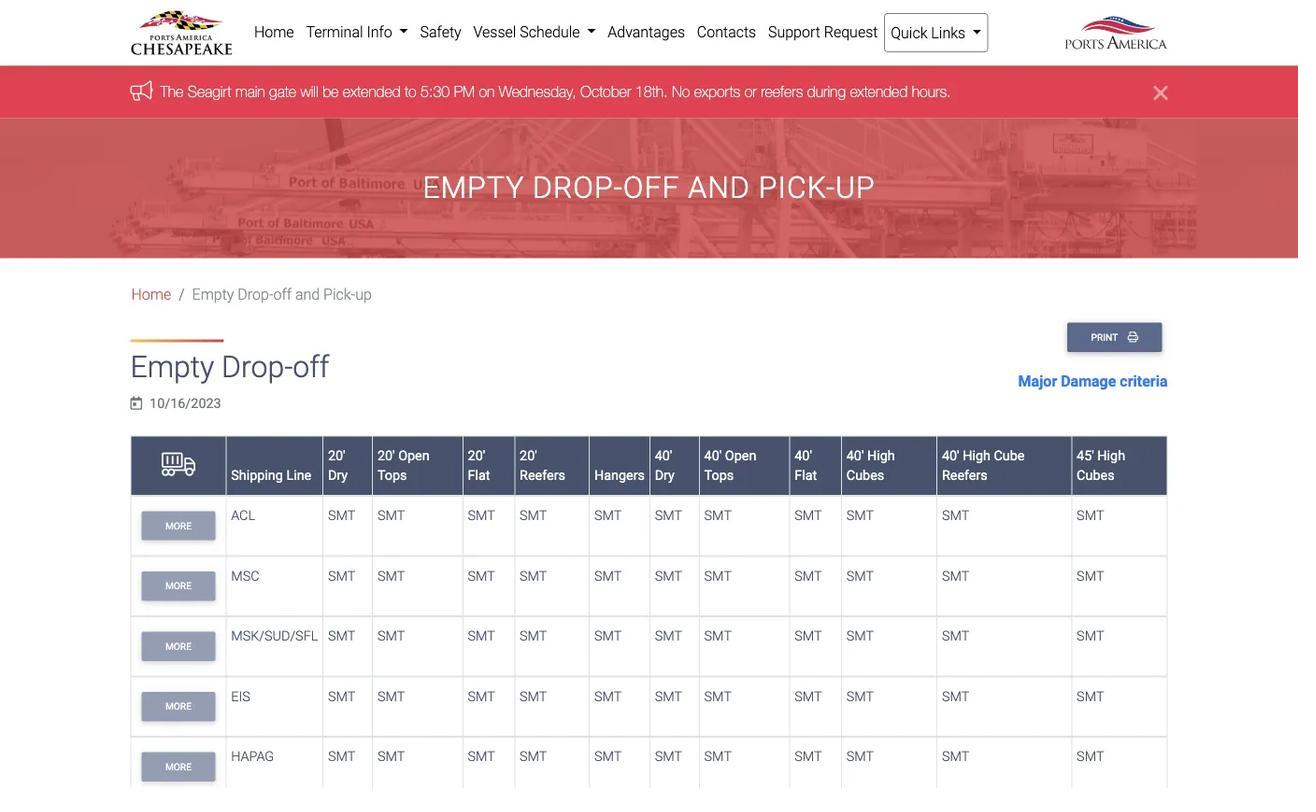 Task type: describe. For each thing, give the bounding box(es) containing it.
hours.
[[912, 82, 951, 100]]

0 vertical spatial empty
[[423, 170, 525, 205]]

0 horizontal spatial home
[[131, 286, 171, 304]]

eis
[[231, 689, 250, 705]]

major
[[1018, 372, 1057, 390]]

1 vertical spatial empty drop-off and pick-up
[[192, 286, 372, 304]]

quick links link
[[884, 13, 988, 52]]

2 vertical spatial drop-
[[222, 350, 293, 385]]

flat for 20' flat
[[468, 468, 490, 484]]

1 vertical spatial drop-
[[238, 286, 273, 304]]

info
[[367, 23, 392, 41]]

seagirt
[[188, 82, 231, 100]]

1 horizontal spatial up
[[836, 170, 876, 205]]

20' for 20' open tops
[[378, 448, 395, 464]]

dry for 40' dry
[[655, 468, 675, 484]]

hapag
[[231, 749, 274, 765]]

20' for 20' flat
[[468, 448, 485, 464]]

0 vertical spatial pick-
[[759, 170, 836, 205]]

shipping line
[[231, 468, 311, 484]]

1 extended from the left
[[343, 82, 401, 100]]

during
[[807, 82, 846, 100]]

high for 45' high cubes
[[1098, 448, 1125, 464]]

40' for 40' flat
[[795, 448, 812, 464]]

tops for 20'
[[378, 468, 407, 484]]

to
[[405, 82, 417, 100]]

line
[[286, 468, 311, 484]]

40' flat
[[795, 448, 817, 484]]

1 vertical spatial up
[[355, 286, 372, 304]]

gate
[[269, 82, 296, 100]]

0 vertical spatial drop-
[[533, 170, 623, 205]]

vessel schedule
[[473, 23, 584, 41]]

20' open tops
[[378, 448, 430, 484]]

acl
[[231, 508, 255, 524]]

the seagirt main gate will be extended to 5:30 pm on wednesday, october 18th.  no exports or reefers during extended hours. alert
[[0, 66, 1298, 118]]

links
[[931, 24, 966, 42]]

1 reefers from the left
[[520, 468, 565, 484]]

40' open tops
[[704, 448, 757, 484]]

vessel
[[473, 23, 516, 41]]

1 horizontal spatial and
[[688, 170, 751, 205]]

terminal
[[306, 23, 363, 41]]

5:30
[[421, 82, 450, 100]]

schedule
[[520, 23, 580, 41]]

terminal info
[[306, 23, 396, 41]]

high for 40' high cube reefers
[[963, 448, 991, 464]]

support
[[768, 23, 821, 41]]

20' flat
[[468, 448, 490, 484]]

msc
[[231, 568, 259, 584]]

the
[[160, 82, 184, 100]]

flat for 40' flat
[[795, 468, 817, 484]]

1 vertical spatial empty
[[192, 286, 234, 304]]

safety link
[[414, 13, 467, 50]]

bullhorn image
[[130, 81, 160, 100]]

2 vertical spatial off
[[293, 350, 329, 385]]

cubes for 40'
[[847, 468, 884, 484]]

0 vertical spatial empty drop-off and pick-up
[[423, 170, 876, 205]]

exports
[[694, 82, 740, 100]]

cubes for 45'
[[1077, 468, 1115, 484]]

hangers
[[594, 468, 645, 484]]

october
[[580, 82, 631, 100]]

close image
[[1154, 81, 1168, 103]]

40' for 40' open tops
[[704, 448, 722, 464]]

wednesday,
[[499, 82, 576, 100]]

calendar day image
[[130, 397, 142, 410]]

20' for 20' dry
[[328, 448, 345, 464]]

reefers
[[761, 82, 803, 100]]

msk/sud/sfl
[[231, 629, 318, 644]]

the seagirt main gate will be extended to 5:30 pm on wednesday, october 18th.  no exports or reefers during extended hours.
[[160, 82, 951, 100]]

vessel schedule link
[[467, 13, 602, 50]]

2 extended from the left
[[850, 82, 908, 100]]



Task type: locate. For each thing, give the bounding box(es) containing it.
20' inside 20' reefers
[[520, 448, 537, 464]]

dry
[[328, 468, 348, 484], [655, 468, 675, 484]]

1 horizontal spatial tops
[[704, 468, 734, 484]]

1 high from the left
[[867, 448, 895, 464]]

4 40' from the left
[[847, 448, 864, 464]]

1 horizontal spatial dry
[[655, 468, 675, 484]]

1 vertical spatial off
[[273, 286, 292, 304]]

major damage criteria
[[1018, 372, 1168, 390]]

20' left 20' reefers
[[468, 448, 485, 464]]

45' high cubes
[[1077, 448, 1125, 484]]

contacts link
[[691, 13, 762, 50]]

4 20' from the left
[[520, 448, 537, 464]]

1 flat from the left
[[468, 468, 490, 484]]

10/16/2023
[[150, 395, 221, 411]]

1 horizontal spatial home
[[254, 23, 294, 41]]

20' reefers
[[520, 448, 565, 484]]

0 vertical spatial up
[[836, 170, 876, 205]]

open left 20' flat
[[398, 448, 430, 464]]

0 horizontal spatial extended
[[343, 82, 401, 100]]

1 horizontal spatial flat
[[795, 468, 817, 484]]

40'
[[655, 448, 672, 464], [704, 448, 722, 464], [795, 448, 812, 464], [847, 448, 864, 464], [942, 448, 960, 464]]

40' inside 40' flat
[[795, 448, 812, 464]]

advantages link
[[602, 13, 691, 50]]

empty drop-off
[[130, 350, 329, 385]]

1 vertical spatial home link
[[131, 286, 171, 304]]

be
[[323, 82, 339, 100]]

0 horizontal spatial cubes
[[847, 468, 884, 484]]

40' high cube reefers
[[942, 448, 1025, 484]]

0 horizontal spatial up
[[355, 286, 372, 304]]

0 horizontal spatial tops
[[378, 468, 407, 484]]

1 vertical spatial home
[[131, 286, 171, 304]]

on
[[479, 82, 495, 100]]

print
[[1091, 332, 1120, 343]]

0 horizontal spatial flat
[[468, 468, 490, 484]]

open for 20' open tops
[[398, 448, 430, 464]]

40' inside 40' open tops
[[704, 448, 722, 464]]

0 horizontal spatial and
[[295, 286, 320, 304]]

print link
[[1067, 323, 1162, 352]]

smt
[[328, 508, 355, 524], [378, 508, 405, 524], [468, 508, 495, 524], [520, 508, 547, 524], [594, 508, 622, 524], [655, 508, 682, 524], [704, 508, 732, 524], [795, 508, 822, 524], [847, 508, 874, 524], [942, 508, 970, 524], [1077, 508, 1104, 524], [328, 568, 355, 584], [378, 568, 405, 584], [468, 568, 495, 584], [520, 568, 547, 584], [594, 568, 622, 584], [655, 568, 682, 584], [704, 568, 732, 584], [795, 568, 822, 584], [847, 568, 874, 584], [942, 568, 970, 584], [1077, 568, 1104, 584], [328, 629, 355, 644], [378, 629, 405, 644], [468, 629, 495, 644], [520, 629, 547, 644], [594, 629, 622, 644], [655, 629, 682, 644], [704, 629, 732, 644], [795, 629, 822, 644], [847, 629, 874, 644], [942, 629, 970, 644], [1077, 629, 1104, 644], [328, 689, 355, 705], [378, 689, 405, 705], [468, 689, 495, 705], [520, 689, 547, 705], [594, 689, 622, 705], [655, 689, 682, 705], [704, 689, 732, 705], [795, 689, 822, 705], [847, 689, 874, 705], [942, 689, 970, 705], [1077, 689, 1104, 705], [328, 749, 355, 765], [378, 749, 405, 765], [468, 749, 495, 765], [520, 749, 547, 765], [594, 749, 622, 765], [655, 749, 682, 765], [704, 749, 732, 765], [795, 749, 822, 765], [847, 749, 874, 765], [942, 749, 970, 765], [1077, 749, 1104, 765]]

1 horizontal spatial off
[[293, 350, 329, 385]]

45'
[[1077, 448, 1094, 464]]

damage
[[1061, 372, 1116, 390]]

40' right 40' dry
[[704, 448, 722, 464]]

dry right line
[[328, 468, 348, 484]]

40' high cubes
[[847, 448, 895, 484]]

40' left cube
[[942, 448, 960, 464]]

criteria
[[1120, 372, 1168, 390]]

home link
[[248, 13, 300, 50], [131, 286, 171, 304]]

20' inside 20' flat
[[468, 448, 485, 464]]

40' for 40' high cubes
[[847, 448, 864, 464]]

0 horizontal spatial high
[[867, 448, 895, 464]]

1 cubes from the left
[[847, 468, 884, 484]]

extended right during
[[850, 82, 908, 100]]

40' inside 40' dry
[[655, 448, 672, 464]]

2 tops from the left
[[704, 468, 734, 484]]

0 horizontal spatial reefers
[[520, 468, 565, 484]]

0 vertical spatial home link
[[248, 13, 300, 50]]

18th.
[[635, 82, 668, 100]]

contacts
[[697, 23, 756, 41]]

cube
[[994, 448, 1025, 464]]

0 horizontal spatial dry
[[328, 468, 348, 484]]

20' left 20' open tops
[[328, 448, 345, 464]]

1 40' from the left
[[655, 448, 672, 464]]

40' inside 40' high cubes
[[847, 448, 864, 464]]

0 vertical spatial and
[[688, 170, 751, 205]]

shipping
[[231, 468, 283, 484]]

20' right 20' dry
[[378, 448, 395, 464]]

tops for 40'
[[704, 468, 734, 484]]

20' inside 20' open tops
[[378, 448, 395, 464]]

40' left 40' high cubes
[[795, 448, 812, 464]]

tops
[[378, 468, 407, 484], [704, 468, 734, 484]]

2 cubes from the left
[[1077, 468, 1115, 484]]

20' for 20' reefers
[[520, 448, 537, 464]]

20' dry
[[328, 448, 348, 484]]

quick links
[[891, 24, 969, 42]]

flat left 20' reefers
[[468, 468, 490, 484]]

print image
[[1128, 332, 1138, 342]]

40' dry
[[655, 448, 675, 484]]

1 vertical spatial and
[[295, 286, 320, 304]]

open for 40' open tops
[[725, 448, 757, 464]]

high right 40' flat
[[867, 448, 895, 464]]

1 dry from the left
[[328, 468, 348, 484]]

open
[[398, 448, 430, 464], [725, 448, 757, 464]]

1 horizontal spatial home link
[[248, 13, 300, 50]]

high left cube
[[963, 448, 991, 464]]

2 horizontal spatial off
[[623, 170, 680, 205]]

quick
[[891, 24, 928, 42]]

1 horizontal spatial reefers
[[942, 468, 988, 484]]

0 horizontal spatial empty drop-off and pick-up
[[192, 286, 372, 304]]

2 high from the left
[[963, 448, 991, 464]]

20'
[[328, 448, 345, 464], [378, 448, 395, 464], [468, 448, 485, 464], [520, 448, 537, 464]]

reefers inside "40' high cube reefers"
[[942, 468, 988, 484]]

1 horizontal spatial high
[[963, 448, 991, 464]]

1 horizontal spatial extended
[[850, 82, 908, 100]]

3 40' from the left
[[795, 448, 812, 464]]

the seagirt main gate will be extended to 5:30 pm on wednesday, october 18th.  no exports or reefers during extended hours. link
[[160, 82, 951, 100]]

cubes inside 40' high cubes
[[847, 468, 884, 484]]

high for 40' high cubes
[[867, 448, 895, 464]]

0 horizontal spatial home link
[[131, 286, 171, 304]]

2 reefers from the left
[[942, 468, 988, 484]]

tops right 40' dry
[[704, 468, 734, 484]]

support request link
[[762, 13, 884, 50]]

major damage criteria link
[[1018, 370, 1168, 392]]

40' left 40' open tops
[[655, 448, 672, 464]]

or
[[745, 82, 757, 100]]

40' for 40' dry
[[655, 448, 672, 464]]

extended left to
[[343, 82, 401, 100]]

2 open from the left
[[725, 448, 757, 464]]

1 horizontal spatial empty drop-off and pick-up
[[423, 170, 876, 205]]

1 horizontal spatial pick-
[[759, 170, 836, 205]]

cubes inside the 45' high cubes
[[1077, 468, 1115, 484]]

empty drop-off and pick-up
[[423, 170, 876, 205], [192, 286, 372, 304]]

empty
[[423, 170, 525, 205], [192, 286, 234, 304], [130, 350, 214, 385]]

dry for 20' dry
[[328, 468, 348, 484]]

1 20' from the left
[[328, 448, 345, 464]]

high inside the 45' high cubes
[[1098, 448, 1125, 464]]

20' right 20' flat
[[520, 448, 537, 464]]

0 horizontal spatial open
[[398, 448, 430, 464]]

no
[[672, 82, 690, 100]]

will
[[300, 82, 318, 100]]

2 20' from the left
[[378, 448, 395, 464]]

dry right hangers
[[655, 468, 675, 484]]

0 horizontal spatial off
[[273, 286, 292, 304]]

high inside "40' high cube reefers"
[[963, 448, 991, 464]]

cubes right 40' flat
[[847, 468, 884, 484]]

high
[[867, 448, 895, 464], [963, 448, 991, 464], [1098, 448, 1125, 464]]

extended
[[343, 82, 401, 100], [850, 82, 908, 100]]

2 flat from the left
[[795, 468, 817, 484]]

1 open from the left
[[398, 448, 430, 464]]

high inside 40' high cubes
[[867, 448, 895, 464]]

2 vertical spatial empty
[[130, 350, 214, 385]]

1 horizontal spatial cubes
[[1077, 468, 1115, 484]]

up
[[836, 170, 876, 205], [355, 286, 372, 304]]

0 vertical spatial home
[[254, 23, 294, 41]]

tops inside 20' open tops
[[378, 468, 407, 484]]

1 vertical spatial pick-
[[323, 286, 355, 304]]

20' inside 20' dry
[[328, 448, 345, 464]]

home
[[254, 23, 294, 41], [131, 286, 171, 304]]

tops right 20' dry
[[378, 468, 407, 484]]

1 horizontal spatial open
[[725, 448, 757, 464]]

cubes down 45'
[[1077, 468, 1115, 484]]

2 40' from the left
[[704, 448, 722, 464]]

40' right 40' flat
[[847, 448, 864, 464]]

terminal info link
[[300, 13, 414, 50]]

flat
[[468, 468, 490, 484], [795, 468, 817, 484]]

3 20' from the left
[[468, 448, 485, 464]]

40' for 40' high cube reefers
[[942, 448, 960, 464]]

support request
[[768, 23, 878, 41]]

open inside 40' open tops
[[725, 448, 757, 464]]

tops inside 40' open tops
[[704, 468, 734, 484]]

3 high from the left
[[1098, 448, 1125, 464]]

open left 40' flat
[[725, 448, 757, 464]]

pm
[[454, 82, 475, 100]]

0 vertical spatial off
[[623, 170, 680, 205]]

1 tops from the left
[[378, 468, 407, 484]]

safety
[[420, 23, 461, 41]]

high right 45'
[[1098, 448, 1125, 464]]

advantages
[[608, 23, 685, 41]]

drop-
[[533, 170, 623, 205], [238, 286, 273, 304], [222, 350, 293, 385]]

2 dry from the left
[[655, 468, 675, 484]]

cubes
[[847, 468, 884, 484], [1077, 468, 1115, 484]]

open inside 20' open tops
[[398, 448, 430, 464]]

and
[[688, 170, 751, 205], [295, 286, 320, 304]]

2 horizontal spatial high
[[1098, 448, 1125, 464]]

reefers
[[520, 468, 565, 484], [942, 468, 988, 484]]

off
[[623, 170, 680, 205], [273, 286, 292, 304], [293, 350, 329, 385]]

request
[[824, 23, 878, 41]]

40' inside "40' high cube reefers"
[[942, 448, 960, 464]]

pick-
[[759, 170, 836, 205], [323, 286, 355, 304]]

flat left 40' high cubes
[[795, 468, 817, 484]]

0 horizontal spatial pick-
[[323, 286, 355, 304]]

5 40' from the left
[[942, 448, 960, 464]]

main
[[235, 82, 265, 100]]



Task type: vqa. For each thing, say whether or not it's contained in the screenshot.
the right Dry
yes



